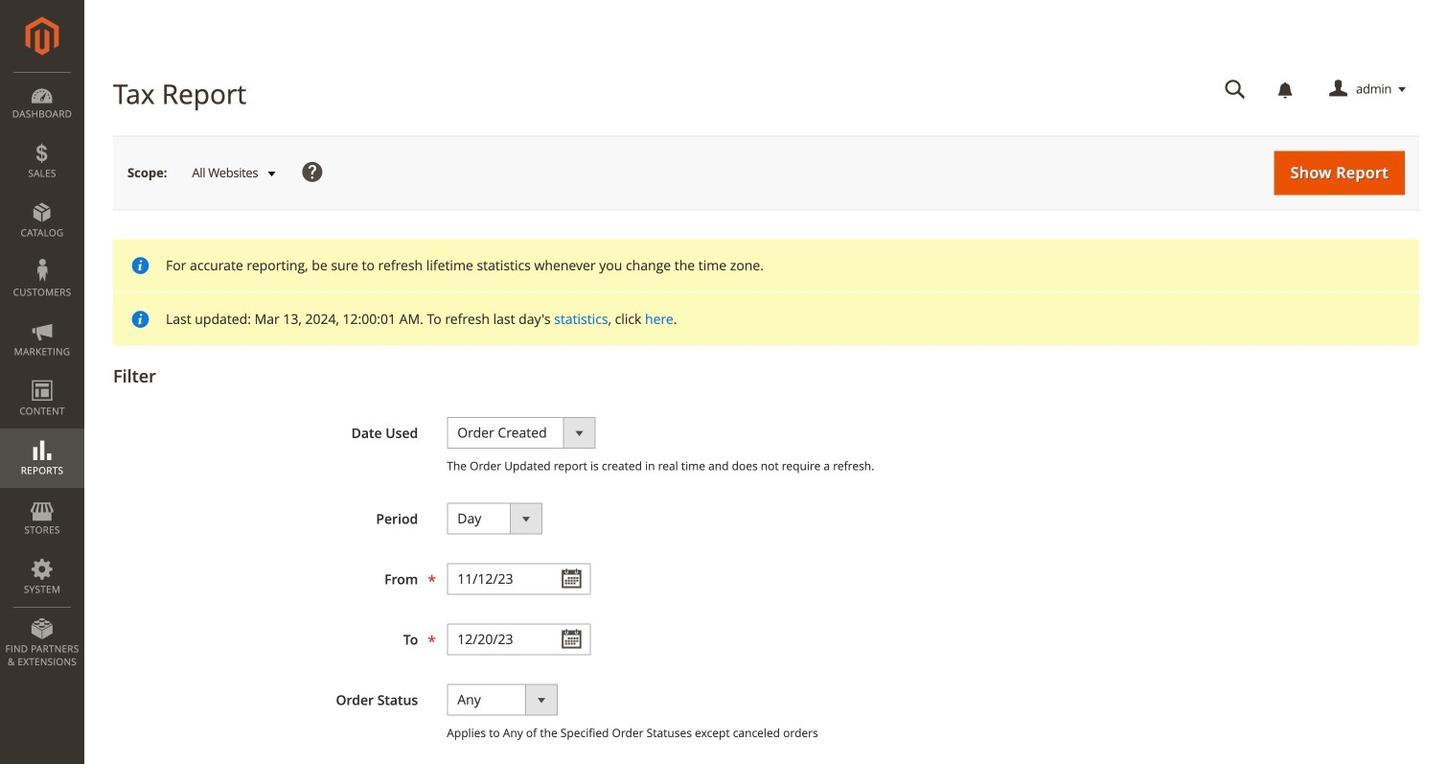 Task type: locate. For each thing, give the bounding box(es) containing it.
None text field
[[1212, 73, 1260, 106]]

menu bar
[[0, 72, 84, 678]]

magento admin panel image
[[25, 16, 59, 56]]

None text field
[[447, 563, 591, 595], [447, 624, 591, 655], [447, 563, 591, 595], [447, 624, 591, 655]]



